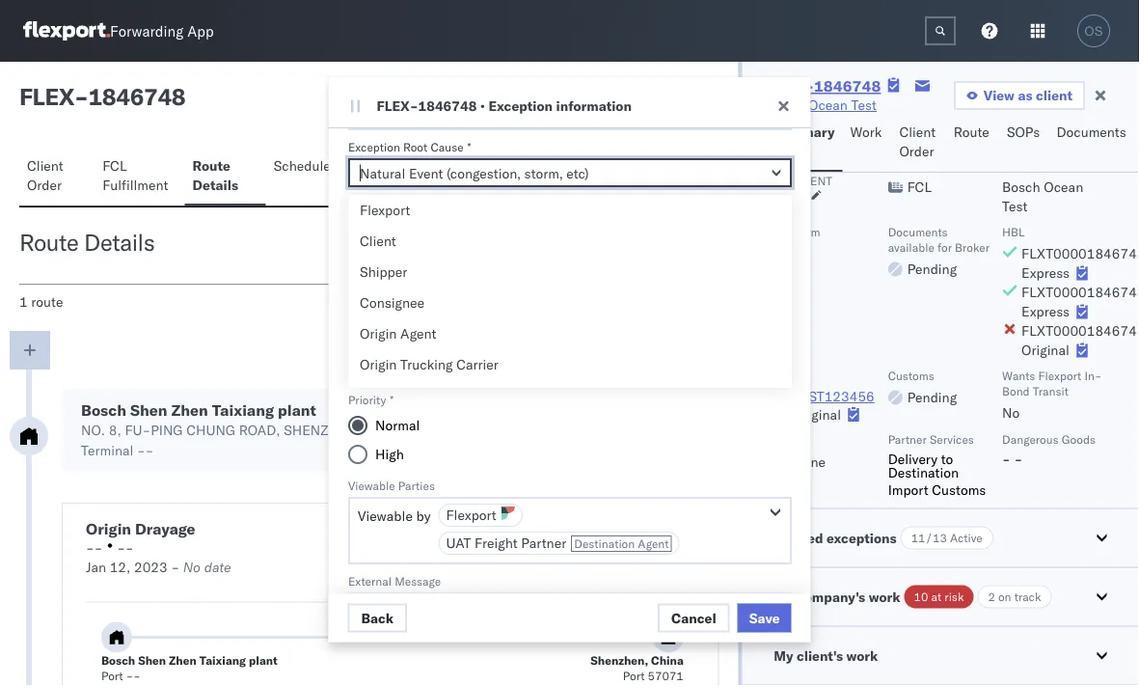 Task type: describe. For each thing, give the bounding box(es) containing it.
bosch for bosch ocean test
[[767, 97, 805, 113]]

forwarding app link
[[23, 21, 214, 41]]

fcl for fcl fulfillment
[[102, 157, 127, 174]]

os button
[[1072, 9, 1117, 53]]

carrier
[[456, 356, 498, 373]]

track
[[1015, 589, 1041, 604]]

1 vertical spatial to
[[617, 545, 629, 562]]

goods
[[1062, 432, 1096, 446]]

flex- for flex-1846748 • exception information
[[377, 97, 418, 114]]

normal
[[375, 417, 420, 434]]

10
[[914, 589, 928, 604]]

flexport inside 'list box'
[[360, 202, 410, 219]]

delivery order:
[[466, 520, 516, 556]]

priority shipment
[[774, 157, 833, 187]]

information
[[556, 97, 632, 114]]

partner inside the partner services delivery to destination import customs
[[888, 432, 927, 446]]

work for my company's work
[[869, 588, 901, 605]]

pending for customs
[[907, 388, 957, 405]]

bosch shen zhen taixiang plant port --
[[101, 653, 278, 683]]

0 horizontal spatial 1
[[19, 293, 28, 310]]

1 inside sla 1 days, 0 hours from reporting time
[[348, 368, 356, 385]]

uat freight partner destination agent
[[446, 535, 669, 552]]

2023
[[134, 559, 168, 576]]

no.
[[81, 422, 105, 439]]

uat
[[446, 535, 471, 552]]

test for bosch ocean test incoterm fob
[[1002, 197, 1028, 214]]

3 containers
[[484, 572, 563, 589]]

bosch for bosch shen zhen taixiang plant port --
[[101, 653, 135, 668]]

shenzhen, china port 57071
[[591, 653, 684, 683]]

10 at risk
[[914, 589, 964, 604]]

port inside bosch shen zhen taixiang plant port --
[[101, 669, 123, 683]]

customs inside the partner services delivery to destination import customs
[[932, 481, 986, 498]]

to inside the partner services delivery to destination import customs
[[941, 450, 953, 467]]

518117,
[[442, 422, 497, 439]]

12,
[[110, 559, 131, 576]]

0 vertical spatial agent
[[400, 325, 436, 342]]

message
[[394, 574, 441, 588]]

0 vertical spatial *
[[467, 139, 471, 154]]

1 horizontal spatial client order
[[900, 124, 936, 160]]

agent inside uat freight partner destination agent
[[638, 537, 669, 551]]

11/13 active
[[911, 530, 983, 545]]

1 flxt00001846748 from the top
[[1022, 245, 1140, 262]]

consignee
[[360, 294, 424, 311]]

forwarding app
[[110, 22, 214, 40]]

file exception
[[617, 87, 707, 104]]

0 vertical spatial customs
[[888, 368, 935, 382]]

not sent to carrier
[[561, 545, 672, 562]]

cancel button
[[658, 604, 730, 633]]

flex-1846748a button
[[533, 519, 642, 536]]

back
[[361, 610, 394, 626]]

upload
[[355, 87, 401, 103]]

fu-
[[125, 422, 151, 439]]

1 horizontal spatial no
[[775, 188, 792, 205]]

0 vertical spatial original
[[1022, 341, 1070, 358]]

company's
[[797, 588, 866, 605]]

messages
[[567, 157, 628, 174]]

flexport inside flexport button
[[446, 507, 496, 524]]

trucking
[[400, 356, 453, 373]]

1846748a
[[574, 519, 642, 536]]

ping
[[151, 422, 183, 439]]

2 horizontal spatial client
[[900, 124, 936, 140]]

11/13
[[911, 530, 947, 545]]

fulfillment
[[102, 177, 168, 194]]

flexport. image
[[23, 21, 110, 41]]

files
[[386, 196, 411, 211]]

destination inside the partner services delivery to destination import customs
[[888, 463, 959, 480]]

zhen for bosch shen zhen taixiang plant no. 8, fu-ping chung road, shenzhen, guangdong, 518117, china terminal --
[[171, 401, 208, 420]]

shen for bosch shen zhen taixiang plant no. 8, fu-ping chung road, shenzhen, guangdong, 518117, china terminal --
[[130, 401, 168, 420]]

jan 12, 2023 - no date
[[86, 559, 231, 576]]

flex- for flex-1846748
[[767, 76, 815, 96]]

1 horizontal spatial order
[[900, 143, 935, 160]]

0 horizontal spatial 1846748
[[88, 82, 186, 111]]

assignee
[[348, 294, 396, 308]]

document
[[405, 87, 471, 103]]

1 horizontal spatial agent
[[461, 387, 497, 404]]

china inside bosch shen zhen taixiang plant no. 8, fu-ping chung road, shenzhen, guangdong, 518117, china terminal --
[[500, 422, 536, 439]]

0 horizontal spatial documents button
[[471, 149, 560, 206]]

2 express from the top
[[1022, 303, 1070, 319]]

3 flxt00001846748 from the top
[[1022, 322, 1140, 339]]

fcl for fcl
[[907, 178, 932, 195]]

flex- for flex-1846748a
[[533, 519, 574, 536]]

port inside shenzhen, china port 57071
[[623, 669, 645, 683]]

flex-1846748 • exception information
[[377, 97, 632, 114]]

client
[[1037, 87, 1073, 104]]

route button
[[947, 115, 1000, 172]]

bosch ocean test
[[767, 97, 877, 113]]

1 vertical spatial delivery
[[466, 520, 516, 537]]

zhen for bosch shen zhen taixiang plant port --
[[169, 653, 197, 668]]

broker
[[955, 239, 990, 254]]

origin drayage
[[86, 519, 196, 539]]

details inside "button"
[[193, 177, 238, 194]]

documents available for broker
[[888, 224, 990, 254]]

work
[[851, 124, 882, 140]]

export customs agent
[[360, 387, 497, 404]]

road,
[[239, 422, 280, 439]]

taixiang for bosch shen zhen taixiang plant port --
[[200, 653, 246, 668]]

1 route
[[19, 293, 63, 310]]

priority for priority shipment
[[774, 157, 825, 172]]

sops
[[1008, 124, 1041, 140]]

file
[[617, 87, 641, 104]]

my client's work button
[[743, 626, 1140, 684]]

wants flexport in- bond transit no
[[1002, 368, 1102, 421]]

0 horizontal spatial client order
[[27, 157, 63, 194]]

0 horizontal spatial exception
[[348, 139, 400, 154]]

high
[[375, 446, 404, 463]]

test123456
[[793, 388, 875, 404]]

root
[[403, 139, 427, 154]]

1 vertical spatial •
[[533, 545, 538, 562]]

work for my client's work
[[846, 647, 878, 664]]

messages button
[[560, 149, 638, 206]]

exception root cause *
[[348, 139, 471, 154]]

1 vertical spatial route details
[[19, 228, 155, 257]]

external
[[348, 574, 391, 588]]

1 horizontal spatial client order button
[[892, 115, 947, 172]]

documents for documents button to the right
[[1057, 124, 1127, 140]]

by
[[416, 508, 430, 525]]

ocean for bosch ocean test incoterm fob
[[1044, 178, 1084, 195]]

flex - 1846748
[[19, 82, 186, 111]]

risk
[[945, 589, 964, 604]]

shipper
[[360, 263, 407, 280]]

services
[[930, 432, 974, 446]]

hours
[[408, 368, 443, 385]]

fcl fulfillment button
[[95, 149, 185, 206]]

viewable parties
[[348, 478, 435, 493]]

flex-1846748 link
[[767, 76, 882, 96]]



Task type: locate. For each thing, give the bounding box(es) containing it.
1 horizontal spatial flex-
[[533, 519, 574, 536]]

client order right work button
[[900, 124, 936, 160]]

bol button
[[428, 149, 471, 206]]

2 vertical spatial route
[[19, 228, 78, 257]]

containers
[[349, 157, 416, 174], [496, 572, 563, 589]]

my up save
[[774, 588, 793, 605]]

dangerous goods - -
[[1002, 432, 1096, 467]]

0 vertical spatial ocean
[[809, 97, 848, 113]]

plant inside bosch shen zhen taixiang plant port --
[[249, 653, 278, 668]]

ocean inside "bosch ocean test incoterm fob"
[[1044, 178, 1084, 195]]

view as client
[[984, 87, 1073, 104]]

express up wants
[[1022, 303, 1070, 319]]

2 vertical spatial documents
[[888, 224, 948, 238]]

1 vertical spatial documents
[[478, 157, 548, 174]]

1846748
[[815, 76, 882, 96], [88, 82, 186, 111], [418, 97, 477, 114]]

0 vertical spatial details
[[193, 177, 238, 194]]

priority for priority *
[[348, 392, 386, 407]]

0 horizontal spatial details
[[84, 228, 155, 257]]

file exception button
[[587, 81, 720, 110], [587, 81, 720, 110]]

* right cause
[[467, 139, 471, 154]]

flex
[[19, 82, 74, 111]]

client down flex at left top
[[27, 157, 63, 174]]

shen up the fu-
[[130, 401, 168, 420]]

attach
[[348, 196, 383, 211]]

work right client's
[[846, 647, 878, 664]]

0 vertical spatial fcl
[[102, 157, 127, 174]]

2 vertical spatial flxt00001846748
[[1022, 322, 1140, 339]]

1 vertical spatial my
[[774, 647, 793, 664]]

--
[[86, 540, 103, 556], [117, 540, 134, 556]]

documents up available
[[888, 224, 948, 238]]

1 horizontal spatial partner
[[888, 432, 927, 446]]

bosch down 12,
[[101, 653, 135, 668]]

taixiang for bosch shen zhen taixiang plant no. 8, fu-ping chung road, shenzhen, guangdong, 518117, china terminal --
[[212, 401, 274, 420]]

bosch up no.
[[81, 401, 127, 420]]

pending down "for"
[[907, 260, 957, 277]]

1 vertical spatial details
[[84, 228, 155, 257]]

zhen down jan 12, 2023 - no date
[[169, 653, 197, 668]]

drayage
[[135, 519, 196, 539]]

0
[[396, 368, 404, 385]]

list box containing flexport
[[348, 195, 792, 685]]

0 horizontal spatial original
[[793, 405, 841, 422]]

0 horizontal spatial fcl
[[102, 157, 127, 174]]

0 horizontal spatial china
[[500, 422, 536, 439]]

1 pending from the top
[[907, 260, 957, 277]]

flexport inside "wants flexport in- bond transit no"
[[1039, 368, 1082, 382]]

2 vertical spatial customs
[[932, 481, 986, 498]]

documents down client
[[1057, 124, 1127, 140]]

bosch down sops button
[[1002, 178, 1041, 195]]

0 vertical spatial test
[[852, 97, 877, 113]]

origin up export
[[360, 356, 397, 373]]

sops button
[[1000, 115, 1050, 172]]

0 horizontal spatial destination
[[574, 537, 635, 551]]

0 horizontal spatial client order button
[[19, 149, 95, 206]]

2 -- from the left
[[117, 540, 134, 556]]

related exceptions
[[774, 529, 897, 546]]

back button
[[348, 604, 407, 633]]

details down fulfillment
[[84, 228, 155, 257]]

1 vertical spatial china
[[652, 653, 684, 668]]

exception left information
[[489, 97, 553, 114]]

ocean for bosch ocean test
[[809, 97, 848, 113]]

client order down flex at left top
[[27, 157, 63, 194]]

exceptions
[[827, 529, 897, 546]]

1 vertical spatial origin
[[360, 356, 397, 373]]

-- up 12,
[[117, 540, 134, 556]]

plant inside bosch shen zhen taixiang plant no. 8, fu-ping chung road, shenzhen, guangdong, 518117, china terminal --
[[278, 401, 316, 420]]

1846748 for flex-1846748
[[815, 76, 882, 96]]

shen for bosch shen zhen taixiang plant port --
[[138, 653, 166, 668]]

3
[[484, 572, 492, 589]]

viewable down the viewable parties
[[358, 508, 412, 525]]

documents button right bol
[[471, 149, 560, 206]]

route right fcl fulfillment button
[[193, 157, 231, 174]]

origin up 12,
[[86, 519, 131, 539]]

origin for origin agent
[[360, 325, 397, 342]]

2 pending from the top
[[907, 388, 957, 405]]

priority down the days, on the left bottom of page
[[348, 392, 386, 407]]

client up "shipper"
[[360, 233, 396, 249]]

1 vertical spatial customs
[[403, 387, 457, 404]]

route down view
[[954, 124, 990, 140]]

0 vertical spatial zhen
[[171, 401, 208, 420]]

guangdong,
[[364, 422, 439, 439]]

sla
[[348, 351, 369, 365]]

1 vertical spatial containers
[[496, 572, 563, 589]]

none
[[793, 453, 826, 470]]

priority inside priority shipment
[[774, 157, 825, 172]]

schedule
[[274, 157, 331, 174]]

china up 57071
[[652, 653, 684, 668]]

ocean down sops button
[[1044, 178, 1084, 195]]

freight
[[474, 535, 518, 552]]

0 horizontal spatial ocean
[[809, 97, 848, 113]]

shen inside bosch shen zhen taixiang plant no. 8, fu-ping chung road, shenzhen, guangdong, 518117, china terminal --
[[130, 401, 168, 420]]

1 horizontal spatial flexport
[[446, 507, 496, 524]]

client order button
[[892, 115, 947, 172], [19, 149, 95, 206]]

bosch up 'summary'
[[767, 97, 805, 113]]

fcl up the documents available for broker
[[907, 178, 932, 195]]

taixiang inside bosch shen zhen taixiang plant port --
[[200, 653, 246, 668]]

order down flex at left top
[[27, 177, 62, 194]]

bosch inside bosch shen zhen taixiang plant no. 8, fu-ping chung road, shenzhen, guangdong, 518117, china terminal --
[[81, 401, 127, 420]]

1846748 for flex-1846748 • exception information
[[418, 97, 477, 114]]

• up 3 containers at the bottom
[[533, 545, 538, 562]]

1 horizontal spatial priority
[[774, 157, 825, 172]]

test for bosch ocean test
[[852, 97, 877, 113]]

origin agent
[[360, 325, 436, 342]]

1846748 up cause
[[418, 97, 477, 114]]

containers inside button
[[349, 157, 416, 174]]

flex-1846748
[[767, 76, 882, 96]]

origin trucking carrier
[[360, 356, 498, 373]]

china inside shenzhen, china port 57071
[[652, 653, 684, 668]]

destination down 1846748a
[[574, 537, 635, 551]]

1 horizontal spatial documents
[[888, 224, 948, 238]]

parties
[[398, 478, 435, 493]]

0 horizontal spatial containers
[[349, 157, 416, 174]]

0 vertical spatial no
[[775, 188, 792, 205]]

route details right fcl fulfillment button
[[193, 157, 238, 194]]

assignees
[[646, 157, 709, 174]]

taixiang up road, on the left bottom of page
[[212, 401, 274, 420]]

bosch inside "bosch ocean test incoterm fob"
[[1002, 178, 1041, 195]]

route details up route
[[19, 228, 155, 257]]

fcl
[[102, 157, 127, 174], [907, 178, 932, 195]]

delivery
[[888, 450, 938, 467], [466, 520, 516, 537]]

taixiang inside bosch shen zhen taixiang plant no. 8, fu-ping chung road, shenzhen, guangdong, 518117, china terminal --
[[212, 401, 274, 420]]

1 horizontal spatial documents button
[[1050, 115, 1139, 172]]

0 vertical spatial taixiang
[[212, 401, 274, 420]]

2 horizontal spatial 1846748
[[815, 76, 882, 96]]

flexport up uat
[[446, 507, 496, 524]]

1 horizontal spatial plant
[[278, 401, 316, 420]]

my inside button
[[774, 647, 793, 664]]

0 horizontal spatial agent
[[400, 325, 436, 342]]

my for my client's work
[[774, 647, 793, 664]]

agent
[[400, 325, 436, 342], [461, 387, 497, 404], [638, 537, 669, 551]]

assignees button
[[638, 149, 720, 206]]

0 horizontal spatial client
[[27, 157, 63, 174]]

8,
[[109, 422, 121, 439]]

1 express from the top
[[1022, 264, 1070, 281]]

1 horizontal spatial details
[[193, 177, 238, 194]]

order right work button
[[900, 143, 935, 160]]

1 vertical spatial destination
[[574, 537, 635, 551]]

0 horizontal spatial *
[[390, 392, 394, 407]]

1 horizontal spatial exception
[[489, 97, 553, 114]]

flexport button
[[438, 504, 522, 527]]

view
[[984, 87, 1015, 104]]

documents inside the documents available for broker
[[888, 224, 948, 238]]

summary button
[[766, 115, 843, 172]]

2 horizontal spatial flexport
[[1039, 368, 1082, 382]]

ocean inside "link"
[[809, 97, 848, 113]]

2 vertical spatial flex-
[[533, 519, 574, 536]]

work inside button
[[846, 647, 878, 664]]

customs inside 'list box'
[[403, 387, 457, 404]]

customs
[[888, 368, 935, 382], [403, 387, 457, 404], [932, 481, 986, 498]]

bosch inside bosch shen zhen taixiang plant port --
[[101, 653, 135, 668]]

customs up active
[[932, 481, 986, 498]]

test inside bosch ocean test "link"
[[852, 97, 877, 113]]

1 port from the left
[[101, 669, 123, 683]]

test up work
[[852, 97, 877, 113]]

1 vertical spatial pending
[[907, 388, 957, 405]]

priority up "shipment"
[[774, 157, 825, 172]]

1
[[19, 293, 28, 310], [348, 368, 356, 385]]

china
[[500, 422, 536, 439], [652, 653, 684, 668]]

flex-
[[767, 76, 815, 96], [377, 97, 418, 114], [533, 519, 574, 536]]

1 vertical spatial priority
[[348, 392, 386, 407]]

app
[[187, 22, 214, 40]]

my left client's
[[774, 647, 793, 664]]

2 vertical spatial origin
[[86, 519, 131, 539]]

1 my from the top
[[774, 588, 793, 605]]

zhen
[[171, 401, 208, 420], [169, 653, 197, 668]]

partner up 3 containers at the bottom
[[521, 535, 566, 552]]

test up 'hbl'
[[1002, 197, 1028, 214]]

1 horizontal spatial ocean
[[1044, 178, 1084, 195]]

origin for origin drayage
[[86, 519, 131, 539]]

0 vertical spatial •
[[480, 97, 485, 114]]

1 vertical spatial work
[[846, 647, 878, 664]]

2 port from the left
[[623, 669, 645, 683]]

flex- up exception root cause * on the top of the page
[[377, 97, 418, 114]]

0 vertical spatial viewable
[[348, 478, 395, 493]]

import
[[888, 481, 929, 498]]

0 horizontal spatial priority
[[348, 392, 386, 407]]

0 horizontal spatial no
[[183, 559, 201, 576]]

1 -- from the left
[[86, 540, 103, 556]]

partner left services
[[888, 432, 927, 446]]

shen inside bosch shen zhen taixiang plant port --
[[138, 653, 166, 668]]

cancel
[[672, 610, 717, 626]]

original
[[1022, 341, 1070, 358], [793, 405, 841, 422]]

original down test123456
[[793, 405, 841, 422]]

customs down "hours"
[[403, 387, 457, 404]]

documents down flex-1846748 • exception information
[[478, 157, 548, 174]]

route details inside route details "button"
[[193, 157, 238, 194]]

Please type here (tag users with @) text field
[[348, 593, 792, 683]]

plant for bosch shen zhen taixiang plant port --
[[249, 653, 278, 668]]

0 vertical spatial express
[[1022, 264, 1070, 281]]

1 horizontal spatial delivery
[[888, 450, 938, 467]]

agent down 'from' at the bottom
[[461, 387, 497, 404]]

list box
[[348, 195, 792, 685]]

fcl up fulfillment
[[102, 157, 127, 174]]

delivery up order:
[[466, 520, 516, 537]]

0 vertical spatial flex-
[[767, 76, 815, 96]]

0 horizontal spatial to
[[617, 545, 629, 562]]

client's
[[797, 647, 843, 664]]

flex-1846748a
[[533, 519, 642, 536]]

route inside "button"
[[193, 157, 231, 174]]

origin up the sla
[[360, 325, 397, 342]]

bosch ocean test link
[[767, 96, 877, 115]]

zhen inside bosch shen zhen taixiang plant no. 8, fu-ping chung road, shenzhen, guangdong, 518117, china terminal --
[[171, 401, 208, 420]]

pending up services
[[907, 388, 957, 405]]

exception
[[644, 87, 707, 104]]

1 vertical spatial flxt00001846748
[[1022, 283, 1140, 300]]

origin for origin trucking carrier
[[360, 356, 397, 373]]

containers down exception root cause * on the top of the page
[[349, 157, 416, 174]]

flex- up not
[[533, 519, 574, 536]]

0 horizontal spatial test
[[852, 97, 877, 113]]

partner services delivery to destination import customs
[[888, 432, 986, 498]]

external message
[[348, 574, 441, 588]]

0 vertical spatial 1
[[19, 293, 28, 310]]

1 vertical spatial route
[[193, 157, 231, 174]]

1 horizontal spatial route details
[[193, 157, 238, 194]]

client right work
[[900, 124, 936, 140]]

Natural Event (congestion, storm, etc) text field
[[348, 158, 792, 187]]

0 horizontal spatial partner
[[521, 535, 566, 552]]

test inside "bosch ocean test incoterm fob"
[[1002, 197, 1028, 214]]

documents for the leftmost documents button
[[478, 157, 548, 174]]

original up wants
[[1022, 341, 1070, 358]]

client order button right work
[[892, 115, 947, 172]]

0 vertical spatial priority
[[774, 157, 825, 172]]

delivery up import
[[888, 450, 938, 467]]

1 vertical spatial no
[[1002, 404, 1020, 421]]

1 left route
[[19, 293, 28, 310]]

destination inside uat freight partner destination agent
[[574, 537, 635, 551]]

2 flxt00001846748 from the top
[[1022, 283, 1140, 300]]

client order button left fcl fulfillment
[[19, 149, 95, 206]]

0 vertical spatial order
[[900, 143, 935, 160]]

destination up import
[[888, 463, 959, 480]]

os
[[1085, 24, 1104, 38]]

exception
[[489, 97, 553, 114], [348, 139, 400, 154]]

exception left root
[[348, 139, 400, 154]]

2 horizontal spatial no
[[1002, 404, 1020, 421]]

1 horizontal spatial original
[[1022, 341, 1070, 358]]

express
[[1022, 264, 1070, 281], [1022, 303, 1070, 319]]

1 vertical spatial flexport
[[1039, 368, 1082, 382]]

no down bond
[[1002, 404, 1020, 421]]

active
[[950, 530, 983, 545]]

agent down 1846748a
[[638, 537, 669, 551]]

flexport up "transit"
[[1039, 368, 1082, 382]]

schedule button
[[266, 149, 342, 206]]

fcl inside fcl fulfillment
[[102, 157, 127, 174]]

documents for documents available for broker
[[888, 224, 948, 238]]

hbl
[[1002, 224, 1025, 238]]

0 vertical spatial partner
[[888, 432, 927, 446]]

sla 1 days, 0 hours from reporting time
[[348, 351, 564, 385]]

0 vertical spatial work
[[869, 588, 901, 605]]

containers right 3
[[496, 572, 563, 589]]

0 vertical spatial exception
[[489, 97, 553, 114]]

0 vertical spatial plant
[[278, 401, 316, 420]]

terminal
[[81, 442, 134, 459]]

1 vertical spatial test
[[1002, 197, 1028, 214]]

ocean down flex-1846748
[[809, 97, 848, 113]]

no inside "wants flexport in- bond transit no"
[[1002, 404, 1020, 421]]

documents button
[[1050, 115, 1139, 172], [471, 149, 560, 206]]

1 horizontal spatial --
[[117, 540, 134, 556]]

bosch ocean test incoterm fob
[[774, 178, 1084, 262]]

1846748 up the bosch ocean test
[[815, 76, 882, 96]]

2 my from the top
[[774, 647, 793, 664]]

0 vertical spatial to
[[941, 450, 953, 467]]

work left 10
[[869, 588, 901, 605]]

taixiang down date at the bottom of page
[[200, 653, 246, 668]]

at
[[931, 589, 942, 604]]

1 vertical spatial *
[[390, 392, 394, 407]]

route up route
[[19, 228, 78, 257]]

express down 'hbl'
[[1022, 264, 1070, 281]]

zhen up chung
[[171, 401, 208, 420]]

0 vertical spatial flexport
[[360, 202, 410, 219]]

bosch for bosch shen zhen taixiang plant no. 8, fu-ping chung road, shenzhen, guangdong, 518117, china terminal --
[[81, 401, 127, 420]]

bosch for bosch ocean test incoterm fob
[[1002, 178, 1041, 195]]

1846748 down forwarding
[[88, 82, 186, 111]]

2 horizontal spatial route
[[954, 124, 990, 140]]

flexport up "shipper"
[[360, 202, 410, 219]]

0 vertical spatial client
[[900, 124, 936, 140]]

my for my company's work
[[774, 588, 793, 605]]

0 vertical spatial route details
[[193, 157, 238, 194]]

delivery inside the partner services delivery to destination import customs
[[888, 450, 938, 467]]

-- up jan
[[86, 540, 103, 556]]

bosch inside "link"
[[767, 97, 805, 113]]

chung
[[186, 422, 236, 439]]

cause
[[430, 139, 463, 154]]

test
[[852, 97, 877, 113], [1002, 197, 1028, 214]]

zhen inside bosch shen zhen taixiang plant port --
[[169, 653, 197, 668]]

viewable for viewable by
[[358, 508, 412, 525]]

export
[[360, 387, 400, 404]]

no left date at the bottom of page
[[183, 559, 201, 576]]

None text field
[[926, 16, 956, 45]]

shen down 2023
[[138, 653, 166, 668]]

1 horizontal spatial port
[[623, 669, 645, 683]]

1 vertical spatial 1
[[348, 368, 356, 385]]

1 vertical spatial flex-
[[377, 97, 418, 114]]

viewable down high
[[348, 478, 395, 493]]

1 down the sla
[[348, 368, 356, 385]]

1 horizontal spatial containers
[[496, 572, 563, 589]]

bosch shen zhen taixiang plant no. 8, fu-ping chung road, shenzhen, guangdong, 518117, china terminal --
[[81, 401, 536, 459]]

containers button
[[342, 149, 428, 206]]

* up normal
[[390, 392, 394, 407]]

related
[[774, 529, 823, 546]]

2 vertical spatial agent
[[638, 537, 669, 551]]

1 vertical spatial viewable
[[358, 508, 412, 525]]

wants
[[1002, 368, 1036, 382]]

flex- up the bosch ocean test
[[767, 76, 815, 96]]

to right sent
[[617, 545, 629, 562]]

flxt00001846748
[[1022, 245, 1140, 262], [1022, 283, 1140, 300], [1022, 322, 1140, 339]]

my company's work
[[774, 588, 901, 605]]

taixiang
[[212, 401, 274, 420], [200, 653, 246, 668]]

details
[[193, 177, 238, 194], [84, 228, 155, 257]]

agent up 'trucking'
[[400, 325, 436, 342]]

0 horizontal spatial route
[[19, 228, 78, 257]]

plant for bosch shen zhen taixiang plant no. 8, fu-ping chung road, shenzhen, guangdong, 518117, china terminal --
[[278, 401, 316, 420]]

0 horizontal spatial flexport
[[360, 202, 410, 219]]

dangerous
[[1002, 432, 1059, 446]]

route details
[[193, 157, 238, 194], [19, 228, 155, 257]]

to down services
[[941, 450, 953, 467]]

china right 518117,
[[500, 422, 536, 439]]

0 horizontal spatial plant
[[249, 653, 278, 668]]

viewable by
[[358, 508, 430, 525]]

1 vertical spatial partner
[[521, 535, 566, 552]]

• right document
[[480, 97, 485, 114]]

customs up services
[[888, 368, 935, 382]]

mbl
[[774, 368, 798, 382]]

viewable for viewable parties
[[348, 478, 395, 493]]

1 horizontal spatial 1
[[348, 368, 356, 385]]

route inside button
[[954, 124, 990, 140]]

details right fcl fulfillment button
[[193, 177, 238, 194]]

no down "shipment"
[[775, 188, 792, 205]]

1 vertical spatial order
[[27, 177, 62, 194]]

pending for documents available for broker
[[907, 260, 957, 277]]

documents button down client
[[1050, 115, 1139, 172]]

0 horizontal spatial flex-
[[377, 97, 418, 114]]

client inside 'list box'
[[360, 233, 396, 249]]



Task type: vqa. For each thing, say whether or not it's contained in the screenshot.
bottommost Entry
no



